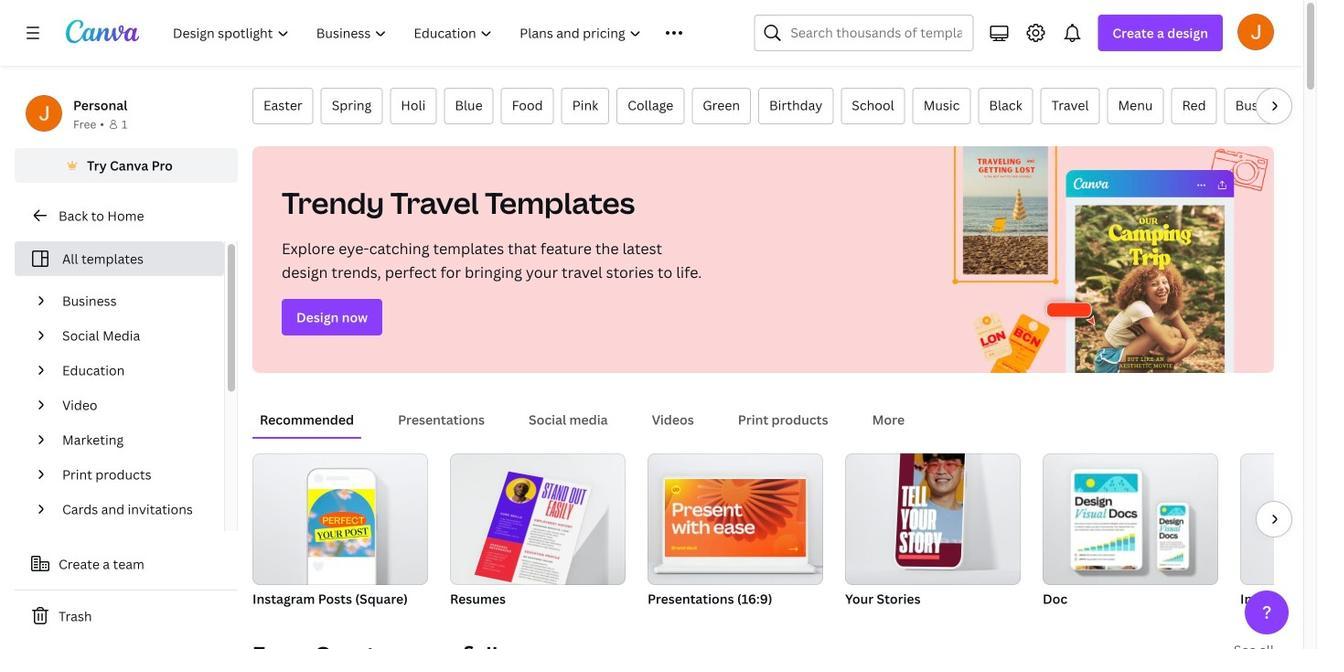 Task type: locate. For each thing, give the bounding box(es) containing it.
trendy travel templates image
[[934, 146, 1274, 373]]

instagram post (square) image
[[253, 454, 428, 586], [308, 489, 375, 558]]

your story image
[[895, 443, 965, 568], [845, 454, 1021, 586]]

None search field
[[754, 15, 974, 51]]

top level navigation element
[[161, 15, 710, 51], [161, 15, 710, 51]]

resume image
[[450, 454, 626, 586], [475, 472, 592, 593]]

doc image
[[1043, 454, 1219, 586], [1043, 454, 1219, 586]]

Search search field
[[791, 16, 962, 50]]

presentation (16:9) image
[[648, 454, 823, 586], [665, 479, 806, 557]]

instagram story image
[[1241, 454, 1317, 586]]



Task type: vqa. For each thing, say whether or not it's contained in the screenshot.
Lift
no



Task type: describe. For each thing, give the bounding box(es) containing it.
jeremy miller image
[[1238, 13, 1274, 50]]



